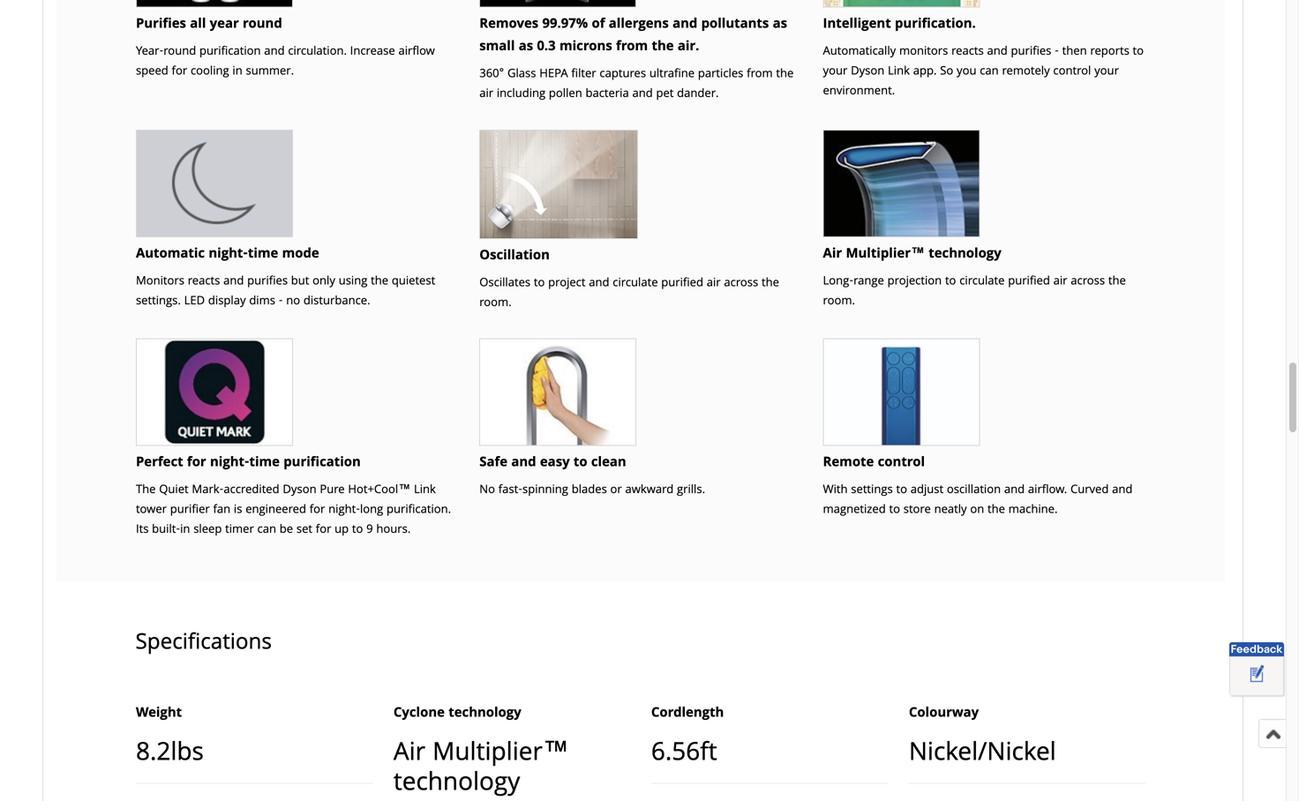 Task type: vqa. For each thing, say whether or not it's contained in the screenshot.
(1,310)
no



Task type: describe. For each thing, give the bounding box(es) containing it.
feedback
[[1231, 643, 1283, 657]]



